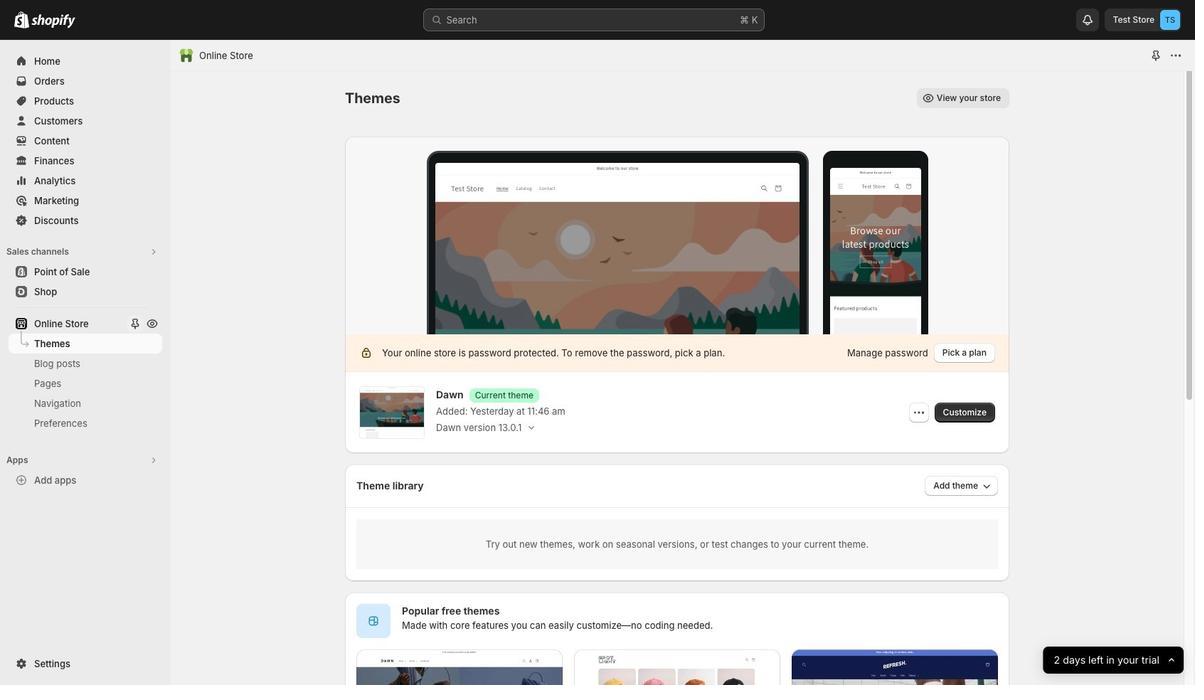Task type: locate. For each thing, give the bounding box(es) containing it.
test store image
[[1161, 10, 1181, 30]]

online store image
[[179, 48, 194, 63]]

0 horizontal spatial shopify image
[[14, 11, 29, 28]]

shopify image
[[14, 11, 29, 28], [31, 14, 75, 28]]



Task type: vqa. For each thing, say whether or not it's contained in the screenshot.
PRODUCTS link
no



Task type: describe. For each thing, give the bounding box(es) containing it.
1 horizontal spatial shopify image
[[31, 14, 75, 28]]



